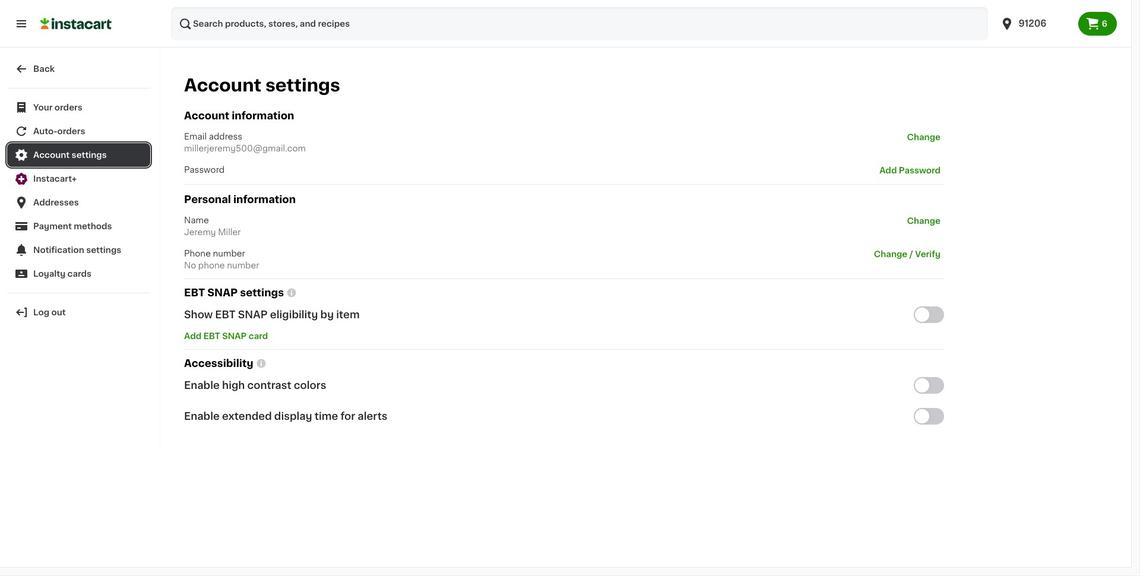 Task type: describe. For each thing, give the bounding box(es) containing it.
1 vertical spatial number
[[227, 262, 259, 270]]

0 vertical spatial account
[[184, 77, 262, 94]]

phone
[[198, 262, 225, 270]]

notification settings link
[[7, 238, 150, 262]]

1 vertical spatial account
[[184, 111, 230, 121]]

snap for show ebt snap eligibility by item
[[238, 310, 268, 320]]

your orders
[[33, 103, 83, 112]]

auto-
[[33, 127, 57, 135]]

address
[[209, 133, 243, 141]]

add password
[[880, 166, 941, 175]]

snap for add ebt snap card
[[222, 332, 247, 341]]

addresses link
[[7, 191, 150, 215]]

personal
[[184, 195, 231, 205]]

0 vertical spatial snap
[[208, 288, 238, 298]]

ebt snap settings
[[184, 288, 284, 298]]

/
[[910, 250, 914, 259]]

log out link
[[7, 301, 150, 324]]

0 horizontal spatial password
[[184, 166, 225, 174]]

instacart logo image
[[40, 17, 112, 31]]

back
[[33, 65, 55, 73]]

notification settings
[[33, 246, 121, 254]]

change / verify button
[[871, 248, 945, 261]]

2 vertical spatial change
[[875, 250, 908, 259]]

loyalty
[[33, 270, 65, 278]]

show ebt snap eligibility by item
[[184, 310, 360, 320]]

for
[[341, 412, 355, 422]]

millerjeremy500@gmail.com
[[184, 144, 306, 153]]

display
[[274, 412, 312, 422]]

information for account information
[[232, 111, 294, 121]]

log
[[33, 308, 49, 317]]

email
[[184, 133, 207, 141]]

ebt for add
[[204, 332, 220, 341]]

payment methods
[[33, 222, 112, 231]]

addresses
[[33, 198, 79, 207]]

extended
[[222, 412, 272, 422]]

no
[[184, 262, 196, 270]]

name
[[184, 217, 209, 225]]

alerts
[[358, 412, 388, 422]]

notification
[[33, 246, 84, 254]]

1 vertical spatial account settings
[[33, 151, 107, 159]]

1 horizontal spatial account settings
[[184, 77, 340, 94]]

change / verify
[[875, 250, 941, 259]]

enable for enable high contrast colors
[[184, 381, 220, 391]]

back link
[[7, 57, 150, 81]]

personal information
[[184, 195, 296, 205]]

instacart+
[[33, 175, 77, 183]]

phone
[[184, 250, 211, 258]]

contrast
[[247, 381, 292, 391]]

instacart+ link
[[7, 167, 150, 191]]

91206 button
[[1000, 7, 1072, 40]]

payment
[[33, 222, 72, 231]]



Task type: locate. For each thing, give the bounding box(es) containing it.
number up 'ebt snap settings'
[[227, 262, 259, 270]]

your
[[33, 103, 53, 112]]

0 vertical spatial change
[[908, 133, 941, 141]]

enable for enable extended display time for alerts
[[184, 412, 220, 422]]

1 vertical spatial ebt
[[215, 310, 236, 320]]

account settings up instacart+ link
[[33, 151, 107, 159]]

0 vertical spatial number
[[213, 250, 245, 258]]

ebt down show
[[204, 332, 220, 341]]

account
[[184, 77, 262, 94], [184, 111, 230, 121], [33, 151, 70, 159]]

account settings up account information
[[184, 77, 340, 94]]

ebt for show
[[215, 310, 236, 320]]

1 vertical spatial change
[[908, 217, 941, 225]]

0 vertical spatial change button
[[904, 131, 945, 144]]

accessibility
[[184, 359, 254, 369]]

snap up card
[[238, 310, 268, 320]]

orders
[[55, 103, 83, 112], [57, 127, 85, 135]]

change up add password
[[908, 133, 941, 141]]

1 change button from the top
[[904, 131, 945, 144]]

information up "miller"
[[234, 195, 296, 205]]

account up account information
[[184, 77, 262, 94]]

settings
[[266, 77, 340, 94], [72, 151, 107, 159], [86, 246, 121, 254], [240, 288, 284, 298]]

loyalty cards
[[33, 270, 92, 278]]

ebt up show
[[184, 288, 205, 298]]

1 vertical spatial add
[[184, 332, 202, 341]]

enable high contrast colors
[[184, 381, 326, 391]]

0 vertical spatial account settings
[[184, 77, 340, 94]]

1 enable from the top
[[184, 381, 220, 391]]

enable
[[184, 381, 220, 391], [184, 412, 220, 422]]

your orders link
[[7, 96, 150, 119]]

1 vertical spatial information
[[234, 195, 296, 205]]

orders up the account settings link
[[57, 127, 85, 135]]

account up instacart+
[[33, 151, 70, 159]]

card
[[249, 332, 268, 341]]

enable down the accessibility
[[184, 381, 220, 391]]

1 vertical spatial orders
[[57, 127, 85, 135]]

add inside button
[[880, 166, 898, 175]]

item
[[336, 310, 360, 320]]

eligibility
[[270, 310, 318, 320]]

add for add ebt snap card
[[184, 332, 202, 341]]

colors
[[294, 381, 326, 391]]

change button up add password
[[904, 131, 945, 144]]

orders for your orders
[[55, 103, 83, 112]]

change button for account information
[[904, 131, 945, 144]]

change up verify on the top right of the page
[[908, 217, 941, 225]]

log out
[[33, 308, 66, 317]]

phone number no phone number
[[184, 250, 259, 270]]

add
[[880, 166, 898, 175], [184, 332, 202, 341]]

2 change button from the top
[[904, 215, 945, 228]]

miller
[[218, 228, 241, 237]]

enable extended display time for alerts
[[184, 412, 388, 422]]

change for account information
[[908, 133, 941, 141]]

2 enable from the top
[[184, 412, 220, 422]]

0 vertical spatial ebt
[[184, 288, 205, 298]]

information for personal information
[[234, 195, 296, 205]]

methods
[[74, 222, 112, 231]]

number
[[213, 250, 245, 258], [227, 262, 259, 270]]

Search field
[[171, 7, 989, 40]]

verify
[[916, 250, 941, 259]]

auto-orders
[[33, 127, 85, 135]]

ebt up add ebt snap card at the bottom left
[[215, 310, 236, 320]]

number up phone
[[213, 250, 245, 258]]

add ebt snap card
[[184, 332, 268, 341]]

out
[[51, 308, 66, 317]]

None search field
[[171, 7, 989, 40]]

2 vertical spatial snap
[[222, 332, 247, 341]]

2 vertical spatial account
[[33, 151, 70, 159]]

account information
[[184, 111, 294, 121]]

enable left the extended
[[184, 412, 220, 422]]

loyalty cards link
[[7, 262, 150, 286]]

change button up verify on the top right of the page
[[904, 215, 945, 228]]

by
[[321, 310, 334, 320]]

orders for auto-orders
[[57, 127, 85, 135]]

jeremy
[[184, 228, 216, 237]]

payment methods link
[[7, 215, 150, 238]]

cards
[[67, 270, 92, 278]]

high
[[222, 381, 245, 391]]

password
[[184, 166, 225, 174], [900, 166, 941, 175]]

change for personal information
[[908, 217, 941, 225]]

6 button
[[1079, 12, 1118, 36]]

snap down phone
[[208, 288, 238, 298]]

6
[[1103, 20, 1108, 28]]

orders up auto-orders
[[55, 103, 83, 112]]

ebt
[[184, 288, 205, 298], [215, 310, 236, 320], [204, 332, 220, 341]]

email address millerjeremy500@gmail.com
[[184, 133, 306, 153]]

add for add password
[[880, 166, 898, 175]]

91206 button
[[993, 7, 1079, 40]]

0 horizontal spatial account settings
[[33, 151, 107, 159]]

change
[[908, 133, 941, 141], [908, 217, 941, 225], [875, 250, 908, 259]]

auto-orders link
[[7, 119, 150, 143]]

0 horizontal spatial add
[[184, 332, 202, 341]]

account settings
[[184, 77, 340, 94], [33, 151, 107, 159]]

change button
[[904, 131, 945, 144], [904, 215, 945, 228]]

time
[[315, 412, 338, 422]]

snap
[[208, 288, 238, 298], [238, 310, 268, 320], [222, 332, 247, 341]]

password inside "add password" button
[[900, 166, 941, 175]]

account settings link
[[7, 143, 150, 167]]

1 horizontal spatial add
[[880, 166, 898, 175]]

change left the /
[[875, 250, 908, 259]]

1 vertical spatial enable
[[184, 412, 220, 422]]

show
[[184, 310, 213, 320]]

change button for personal information
[[904, 215, 945, 228]]

information up email address millerjeremy500@gmail.com
[[232, 111, 294, 121]]

add ebt snap card link
[[184, 332, 268, 341]]

snap left card
[[222, 332, 247, 341]]

1 vertical spatial snap
[[238, 310, 268, 320]]

0 vertical spatial add
[[880, 166, 898, 175]]

add password button
[[877, 164, 945, 177]]

91206
[[1019, 19, 1047, 28]]

0 vertical spatial information
[[232, 111, 294, 121]]

2 vertical spatial ebt
[[204, 332, 220, 341]]

0 vertical spatial enable
[[184, 381, 220, 391]]

name jeremy miller
[[184, 217, 241, 237]]

account up email
[[184, 111, 230, 121]]

1 horizontal spatial password
[[900, 166, 941, 175]]

1 vertical spatial change button
[[904, 215, 945, 228]]

information
[[232, 111, 294, 121], [234, 195, 296, 205]]

0 vertical spatial orders
[[55, 103, 83, 112]]



Task type: vqa. For each thing, say whether or not it's contained in the screenshot.
bottom SNAP
yes



